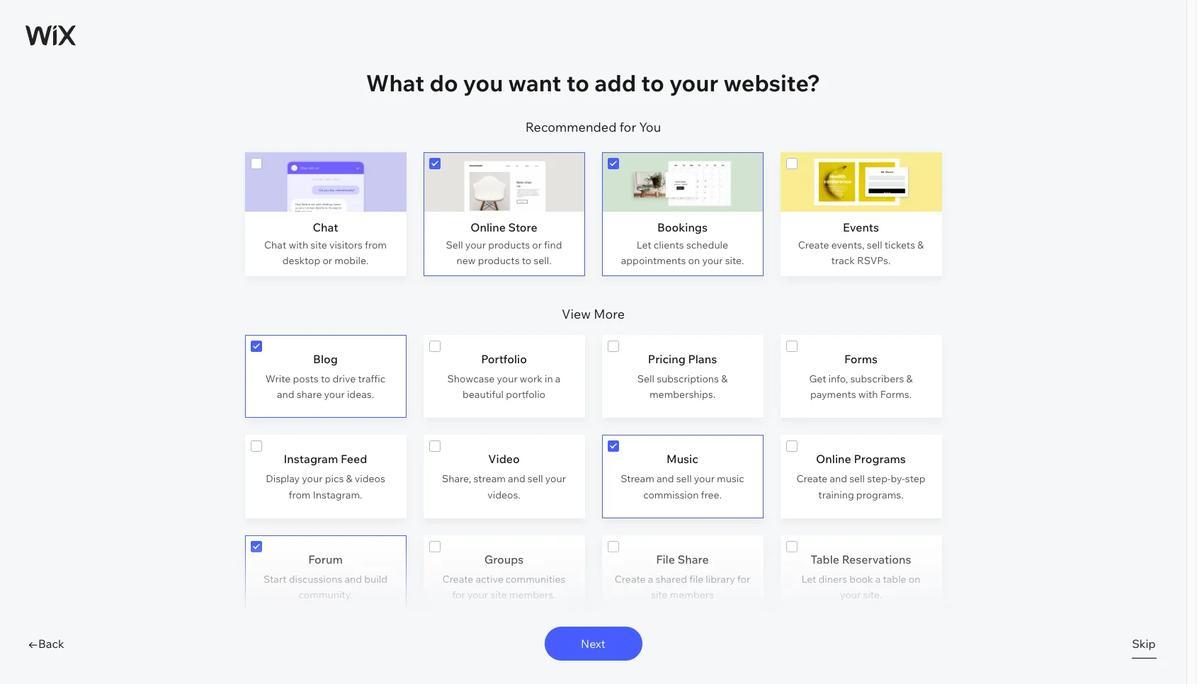 Task type: describe. For each thing, give the bounding box(es) containing it.
table
[[811, 553, 840, 567]]

commission
[[643, 489, 699, 501]]

2 list item from the left
[[697, 642, 708, 653]]

instagram feed display your pics & videos from instagram.
[[266, 452, 385, 501]]

sell inside music stream and sell your music commission free.
[[676, 473, 692, 485]]

communities
[[506, 573, 566, 586]]

get
[[809, 372, 826, 385]]

find
[[544, 239, 562, 252]]

instagram.
[[313, 489, 362, 501]]

what do you want to add to your website?
[[366, 68, 820, 97]]

and for video
[[508, 473, 525, 485]]

library
[[706, 573, 735, 586]]

view
[[562, 306, 591, 322]]

video list item
[[423, 435, 585, 519]]

online for online programs
[[816, 452, 851, 466]]

list containing chat
[[236, 144, 951, 285]]

sell for pricing
[[637, 372, 655, 385]]

next
[[581, 637, 606, 651]]

skip button
[[1132, 629, 1157, 659]]

book
[[850, 573, 873, 586]]

traffic
[[358, 372, 386, 385]]

blog
[[313, 352, 338, 366]]

events create events, sell tickets & track rsvps.
[[798, 220, 924, 267]]

forum start discussions and build community.
[[264, 553, 387, 602]]

members
[[670, 589, 714, 602]]

1 horizontal spatial for
[[620, 119, 636, 135]]

create inside groups create active communities for your site members.
[[442, 573, 474, 586]]

0 vertical spatial products
[[488, 239, 530, 252]]

share
[[297, 388, 322, 401]]

schedule
[[686, 239, 728, 252]]

diners
[[819, 573, 847, 586]]

online programs create and sell step-by-step training programs.
[[797, 452, 926, 501]]

sell for online
[[446, 239, 463, 252]]

forms get info, subscribers & payments with forms.
[[809, 352, 913, 401]]

pics
[[325, 473, 344, 485]]

your inside music stream and sell your music commission free.
[[694, 473, 715, 485]]

table
[[883, 573, 907, 586]]

& inside pricing plans sell subscriptions & memberships.
[[721, 372, 728, 385]]

tickets
[[885, 239, 915, 252]]

with inside forms get info, subscribers & payments with forms.
[[859, 388, 878, 401]]

feed
[[341, 452, 367, 466]]

file
[[689, 573, 704, 586]]

& inside forms get info, subscribers & payments with forms.
[[906, 372, 913, 385]]

site inside file share create a shared file library for site members
[[651, 589, 668, 602]]

beautiful
[[463, 388, 504, 401]]

& inside instagram feed display your pics & videos from instagram.
[[346, 473, 352, 485]]

your inside instagram feed display your pics & videos from instagram.
[[302, 473, 323, 485]]

write
[[265, 372, 291, 385]]

your inside online store sell your products or find new products to sell.
[[465, 239, 486, 252]]

by-
[[891, 473, 905, 485]]

1 vertical spatial products
[[478, 255, 520, 267]]

table reservations list item
[[780, 536, 942, 619]]

sell inside online programs create and sell step-by-step training programs.
[[850, 473, 865, 485]]

bookings let clients schedule appointments on your site.
[[621, 220, 744, 267]]

clients
[[654, 239, 684, 252]]

drive
[[333, 372, 356, 385]]

portfolio
[[506, 388, 545, 401]]

chat list item
[[245, 152, 406, 276]]

share,
[[442, 473, 471, 485]]

desktop
[[283, 255, 320, 267]]

your inside bookings let clients schedule appointments on your site.
[[702, 255, 723, 267]]

your inside "blog write posts to drive traffic and share your ideas."
[[324, 388, 345, 401]]

table reservations let diners book a table on your site.
[[802, 553, 921, 602]]

forms.
[[880, 388, 912, 401]]

do
[[430, 68, 458, 97]]

site. inside table reservations let diners book a table on your site.
[[863, 589, 882, 602]]

to inside online store sell your products or find new products to sell.
[[522, 255, 531, 267]]

want
[[508, 68, 561, 97]]

food
[[560, 653, 587, 667]]

with inside chat chat with site visitors from desktop or mobile.
[[289, 239, 308, 252]]

1 horizontal spatial chat
[[313, 220, 338, 235]]

and for forum
[[345, 573, 362, 586]]

forms list item
[[780, 335, 942, 418]]

online for online store
[[471, 220, 506, 235]]

file
[[656, 553, 675, 567]]

pricing
[[648, 352, 686, 366]]

video share, stream and sell your videos.
[[442, 452, 566, 501]]

& inside events create events, sell tickets & track rsvps.
[[918, 239, 924, 252]]

start
[[264, 573, 287, 586]]

site inside groups create active communities for your site members.
[[490, 589, 507, 602]]

videos
[[355, 473, 385, 485]]

new
[[457, 255, 476, 267]]

to left add
[[566, 68, 589, 97]]

on inside table reservations let diners book a table on your site.
[[909, 573, 921, 586]]

portfolio
[[481, 352, 527, 366]]

instagram feed list item
[[245, 435, 406, 519]]

and for online programs
[[830, 473, 847, 485]]

forum
[[308, 553, 343, 567]]

in
[[545, 372, 553, 385]]

posts
[[293, 372, 319, 385]]

store
[[508, 220, 538, 235]]

programs
[[854, 452, 906, 466]]

a for table
[[875, 573, 881, 586]]

display
[[266, 473, 300, 485]]

your inside groups create active communities for your site members.
[[468, 589, 488, 602]]

work
[[520, 372, 543, 385]]

more
[[594, 306, 625, 322]]

a inside file share create a shared file library for site members
[[648, 573, 653, 586]]

visitors
[[329, 239, 363, 252]]

from inside instagram feed display your pics & videos from instagram.
[[289, 489, 311, 501]]

community.
[[299, 589, 352, 602]]

food orders
[[560, 653, 627, 667]]

←back
[[28, 637, 64, 651]]

appointments
[[621, 255, 686, 267]]



Task type: locate. For each thing, give the bounding box(es) containing it.
1 vertical spatial chat
[[264, 239, 286, 252]]

food orders list item
[[513, 636, 674, 684]]

0 horizontal spatial site
[[311, 239, 327, 252]]

&
[[918, 239, 924, 252], [721, 372, 728, 385], [906, 372, 913, 385], [346, 473, 352, 485]]

website?
[[724, 68, 820, 97]]

music stream and sell your music commission free.
[[621, 452, 744, 501]]

0 horizontal spatial a
[[555, 372, 561, 385]]

online up training
[[816, 452, 851, 466]]

or inside online store sell your products or find new products to sell.
[[532, 239, 542, 252]]

events,
[[831, 239, 865, 252]]

create left 'shared' on the right bottom
[[615, 573, 646, 586]]

sell up new
[[446, 239, 463, 252]]

0 horizontal spatial online
[[471, 220, 506, 235]]

0 horizontal spatial sell
[[446, 239, 463, 252]]

groups create active communities for your site members.
[[442, 553, 566, 602]]

and inside online programs create and sell step-by-step training programs.
[[830, 473, 847, 485]]

share
[[678, 553, 709, 567]]

sell inside video share, stream and sell your videos.
[[528, 473, 543, 485]]

ideas.
[[347, 388, 374, 401]]

sell
[[446, 239, 463, 252], [637, 372, 655, 385]]

0 horizontal spatial for
[[452, 589, 465, 602]]

2 horizontal spatial a
[[875, 573, 881, 586]]

0 horizontal spatial let
[[637, 239, 652, 252]]

1 horizontal spatial sell
[[637, 372, 655, 385]]

site. down book
[[863, 589, 882, 602]]

0 vertical spatial on
[[688, 255, 700, 267]]

a inside portfolio showcase your work in a beautiful portfolio
[[555, 372, 561, 385]]

1 vertical spatial from
[[289, 489, 311, 501]]

orders
[[590, 653, 627, 667]]

& up forms.
[[906, 372, 913, 385]]

from inside chat chat with site visitors from desktop or mobile.
[[365, 239, 387, 252]]

plans
[[688, 352, 717, 366]]

& right pics
[[346, 473, 352, 485]]

step-
[[867, 473, 891, 485]]

events list item
[[780, 152, 942, 276]]

to right add
[[641, 68, 664, 97]]

from up mobile.
[[365, 239, 387, 252]]

stream
[[621, 473, 654, 485]]

file share create a shared file library for site members
[[615, 553, 750, 602]]

and up commission
[[657, 473, 674, 485]]

0 horizontal spatial site.
[[725, 255, 744, 267]]

your inside video share, stream and sell your videos.
[[545, 473, 566, 485]]

1 vertical spatial let
[[802, 573, 816, 586]]

0 vertical spatial from
[[365, 239, 387, 252]]

1 vertical spatial on
[[909, 573, 921, 586]]

site
[[311, 239, 327, 252], [490, 589, 507, 602], [651, 589, 668, 602]]

to left drive
[[321, 372, 330, 385]]

←back button
[[17, 629, 130, 659]]

pricing plans sell subscriptions & memberships.
[[637, 352, 728, 401]]

& right tickets
[[918, 239, 924, 252]]

online inside online programs create and sell step-by-step training programs.
[[816, 452, 851, 466]]

0 vertical spatial list
[[236, 144, 951, 285]]

on right table at the bottom right
[[909, 573, 921, 586]]

portfolio list item
[[423, 335, 585, 418]]

sell inside pricing plans sell subscriptions & memberships.
[[637, 372, 655, 385]]

and inside "blog write posts to drive traffic and share your ideas."
[[277, 388, 294, 401]]

your inside table reservations let diners book a table on your site.
[[840, 589, 861, 602]]

bookings list item
[[602, 152, 763, 276]]

list item down community.
[[340, 642, 351, 653]]

showcase
[[447, 372, 495, 385]]

you
[[463, 68, 503, 97]]

let inside table reservations let diners book a table on your site.
[[802, 573, 816, 586]]

chat chat with site visitors from desktop or mobile.
[[264, 220, 387, 267]]

1 horizontal spatial on
[[909, 573, 921, 586]]

1 horizontal spatial site
[[490, 589, 507, 602]]

1 horizontal spatial online
[[816, 452, 851, 466]]

site. down schedule
[[725, 255, 744, 267]]

sell inside events create events, sell tickets & track rsvps.
[[867, 239, 882, 252]]

& right subscriptions on the right
[[721, 372, 728, 385]]

file share list item
[[602, 536, 763, 619]]

blog list item
[[245, 335, 406, 418]]

1 list from the top
[[236, 144, 951, 285]]

or left the find
[[532, 239, 542, 252]]

site.
[[725, 255, 744, 267], [863, 589, 882, 602]]

free.
[[701, 489, 722, 501]]

from down display
[[289, 489, 311, 501]]

site inside chat chat with site visitors from desktop or mobile.
[[311, 239, 327, 252]]

sell inside online store sell your products or find new products to sell.
[[446, 239, 463, 252]]

2 horizontal spatial site
[[651, 589, 668, 602]]

site down 'shared' on the right bottom
[[651, 589, 668, 602]]

1 vertical spatial sell
[[637, 372, 655, 385]]

online
[[471, 220, 506, 235], [816, 452, 851, 466]]

build
[[364, 573, 387, 586]]

1 vertical spatial with
[[859, 388, 878, 401]]

products right new
[[478, 255, 520, 267]]

wix image
[[26, 26, 76, 45], [26, 26, 76, 45]]

let left diners
[[802, 573, 816, 586]]

0 horizontal spatial list item
[[340, 642, 351, 653]]

forms
[[844, 352, 878, 366]]

1 horizontal spatial site.
[[863, 589, 882, 602]]

1 vertical spatial site.
[[863, 589, 882, 602]]

with up the desktop
[[289, 239, 308, 252]]

list containing blog
[[236, 326, 951, 684]]

create left active
[[442, 573, 474, 586]]

you
[[639, 119, 661, 135]]

sell up rsvps.
[[867, 239, 882, 252]]

2 vertical spatial for
[[452, 589, 465, 602]]

on down schedule
[[688, 255, 700, 267]]

1 vertical spatial list
[[236, 326, 951, 684]]

shared
[[656, 573, 687, 586]]

payments
[[810, 388, 856, 401]]

track
[[831, 255, 855, 267]]

site down active
[[490, 589, 507, 602]]

a right book
[[875, 573, 881, 586]]

and down write
[[277, 388, 294, 401]]

sell
[[867, 239, 882, 252], [528, 473, 543, 485], [676, 473, 692, 485], [850, 473, 865, 485]]

what
[[366, 68, 425, 97]]

subscriptions
[[657, 372, 719, 385]]

1 horizontal spatial list item
[[697, 642, 708, 653]]

sell down "music"
[[676, 473, 692, 485]]

next button
[[544, 627, 642, 661]]

2 horizontal spatial for
[[737, 573, 750, 586]]

let up the 'appointments'
[[637, 239, 652, 252]]

0 horizontal spatial with
[[289, 239, 308, 252]]

and left build on the left
[[345, 573, 362, 586]]

0 vertical spatial for
[[620, 119, 636, 135]]

blog write posts to drive traffic and share your ideas.
[[265, 352, 386, 401]]

to inside "blog write posts to drive traffic and share your ideas."
[[321, 372, 330, 385]]

portfolio showcase your work in a beautiful portfolio
[[447, 352, 561, 401]]

stream
[[474, 473, 506, 485]]

or left mobile.
[[323, 255, 332, 267]]

your
[[669, 68, 719, 97], [465, 239, 486, 252], [702, 255, 723, 267], [497, 372, 518, 385], [324, 388, 345, 401], [302, 473, 323, 485], [545, 473, 566, 485], [694, 473, 715, 485], [468, 589, 488, 602], [840, 589, 861, 602]]

site. inside bookings let clients schedule appointments on your site.
[[725, 255, 744, 267]]

0 vertical spatial let
[[637, 239, 652, 252]]

a inside table reservations let diners book a table on your site.
[[875, 573, 881, 586]]

0 horizontal spatial chat
[[264, 239, 286, 252]]

1 list item from the left
[[340, 642, 351, 653]]

and inside forum start discussions and build community.
[[345, 573, 362, 586]]

or inside chat chat with site visitors from desktop or mobile.
[[323, 255, 332, 267]]

your inside portfolio showcase your work in a beautiful portfolio
[[497, 372, 518, 385]]

products down store
[[488, 239, 530, 252]]

discussions
[[289, 573, 342, 586]]

0 vertical spatial online
[[471, 220, 506, 235]]

1 vertical spatial online
[[816, 452, 851, 466]]

2 list from the top
[[236, 326, 951, 684]]

for inside file share create a shared file library for site members
[[737, 573, 750, 586]]

on inside bookings let clients schedule appointments on your site.
[[688, 255, 700, 267]]

sell.
[[534, 255, 552, 267]]

0 vertical spatial sell
[[446, 239, 463, 252]]

0 vertical spatial site.
[[725, 255, 744, 267]]

bookings
[[657, 220, 708, 235]]

with down subscribers
[[859, 388, 878, 401]]

skip
[[1132, 637, 1156, 651]]

and up videos.
[[508, 473, 525, 485]]

chat up the desktop
[[264, 239, 286, 252]]

online store sell your products or find new products to sell.
[[446, 220, 562, 267]]

add
[[595, 68, 636, 97]]

to left sell.
[[522, 255, 531, 267]]

1 vertical spatial for
[[737, 573, 750, 586]]

list item down members
[[697, 642, 708, 653]]

groups
[[484, 553, 524, 567]]

training
[[818, 489, 854, 501]]

rsvps.
[[857, 255, 891, 267]]

info,
[[829, 372, 848, 385]]

create inside online programs create and sell step-by-step training programs.
[[797, 473, 828, 485]]

step
[[905, 473, 926, 485]]

chat up visitors
[[313, 220, 338, 235]]

products
[[488, 239, 530, 252], [478, 255, 520, 267]]

0 vertical spatial chat
[[313, 220, 338, 235]]

sell right stream
[[528, 473, 543, 485]]

a for portfolio
[[555, 372, 561, 385]]

on
[[688, 255, 700, 267], [909, 573, 921, 586]]

create left events,
[[798, 239, 829, 252]]

1 horizontal spatial with
[[859, 388, 878, 401]]

and inside music stream and sell your music commission free.
[[657, 473, 674, 485]]

videos.
[[488, 489, 521, 501]]

0 horizontal spatial on
[[688, 255, 700, 267]]

and up training
[[830, 473, 847, 485]]

chat
[[313, 220, 338, 235], [264, 239, 286, 252]]

let
[[637, 239, 652, 252], [802, 573, 816, 586]]

groups list item
[[423, 536, 585, 619]]

0 horizontal spatial or
[[323, 255, 332, 267]]

1 horizontal spatial or
[[532, 239, 542, 252]]

recommended
[[526, 119, 617, 135]]

a right in
[[555, 372, 561, 385]]

online inside online store sell your products or find new products to sell.
[[471, 220, 506, 235]]

from
[[365, 239, 387, 252], [289, 489, 311, 501]]

online store list item
[[423, 152, 585, 276]]

pricing plans list item
[[602, 335, 763, 418]]

1 horizontal spatial let
[[802, 573, 816, 586]]

sell down pricing
[[637, 372, 655, 385]]

site up the desktop
[[311, 239, 327, 252]]

create up training
[[797, 473, 828, 485]]

memberships.
[[650, 388, 716, 401]]

1 horizontal spatial a
[[648, 573, 653, 586]]

a
[[555, 372, 561, 385], [648, 573, 653, 586], [875, 573, 881, 586]]

online programs list item
[[780, 435, 942, 519]]

recommended for you
[[526, 119, 661, 135]]

and inside video share, stream and sell your videos.
[[508, 473, 525, 485]]

subscribers
[[850, 372, 904, 385]]

list item
[[340, 642, 351, 653], [697, 642, 708, 653]]

0 horizontal spatial from
[[289, 489, 311, 501]]

video
[[488, 452, 520, 466]]

create inside file share create a shared file library for site members
[[615, 573, 646, 586]]

0 vertical spatial with
[[289, 239, 308, 252]]

members.
[[509, 589, 556, 602]]

view more
[[562, 306, 625, 322]]

0 vertical spatial or
[[532, 239, 542, 252]]

a left 'shared' on the right bottom
[[648, 573, 653, 586]]

with
[[289, 239, 308, 252], [859, 388, 878, 401]]

forum list item
[[245, 536, 406, 619]]

let inside bookings let clients schedule appointments on your site.
[[637, 239, 652, 252]]

1 horizontal spatial from
[[365, 239, 387, 252]]

for
[[620, 119, 636, 135], [737, 573, 750, 586], [452, 589, 465, 602]]

online left store
[[471, 220, 506, 235]]

1 vertical spatial or
[[323, 255, 332, 267]]

music list item
[[602, 435, 763, 519]]

sell left step-
[[850, 473, 865, 485]]

active
[[476, 573, 504, 586]]

create inside events create events, sell tickets & track rsvps.
[[798, 239, 829, 252]]

for inside groups create active communities for your site members.
[[452, 589, 465, 602]]

programs.
[[856, 489, 904, 501]]

reservations
[[842, 553, 911, 567]]

list
[[236, 144, 951, 285], [236, 326, 951, 684]]



Task type: vqa. For each thing, say whether or not it's contained in the screenshot.
the an
no



